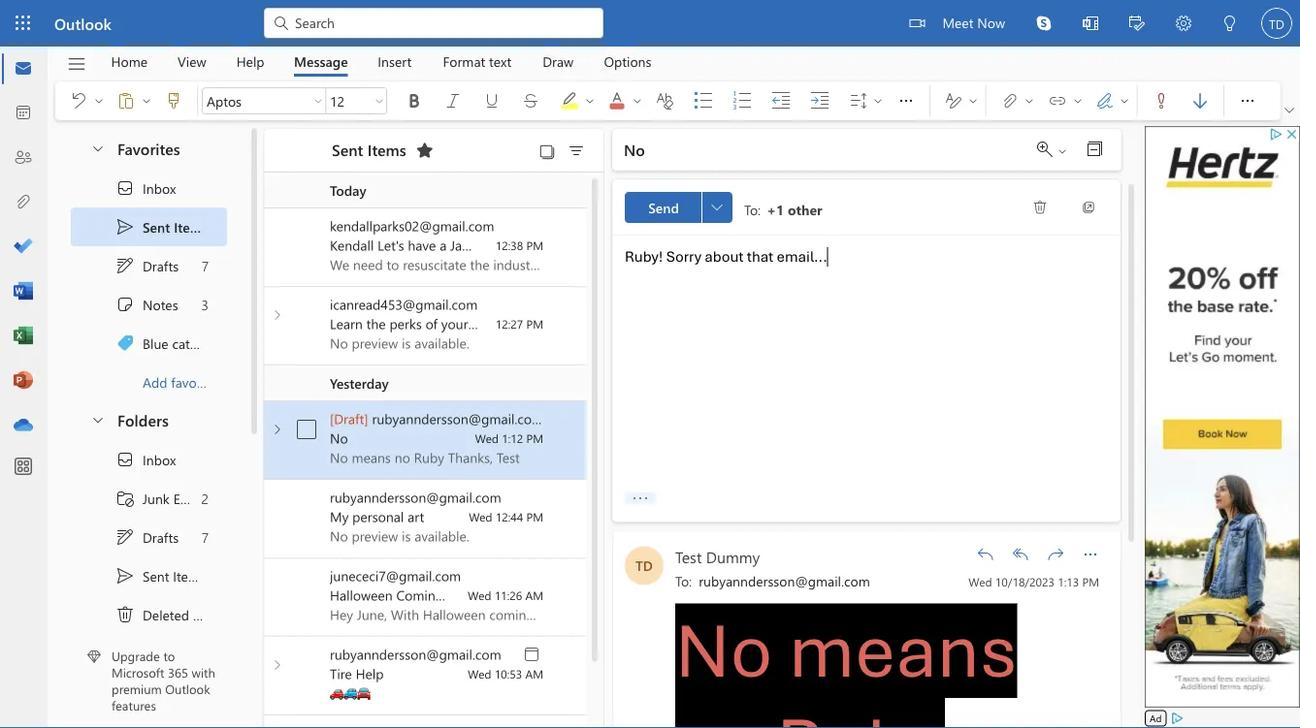 Task type: vqa. For each thing, say whether or not it's contained in the screenshot.
 Tree Item
yes



Task type: describe. For each thing, give the bounding box(es) containing it.
 button
[[1281, 101, 1299, 120]]

 inbox for 
[[116, 179, 176, 198]]

draw
[[543, 52, 574, 70]]

 for  popup button
[[711, 202, 723, 214]]

 inside  
[[1119, 95, 1131, 107]]

add favorite
[[143, 373, 216, 391]]

insert button
[[363, 47, 426, 77]]

 button inside popup button
[[582, 85, 598, 116]]

 inside  
[[1057, 146, 1069, 157]]

drafts for 
[[143, 257, 179, 275]]

junececi7@gmail.com
[[330, 567, 461, 585]]

more apps image
[[14, 458, 33, 478]]

sent items 
[[332, 139, 435, 160]]

 inside  
[[873, 95, 884, 107]]

Font size text field
[[326, 89, 371, 113]]


[[976, 545, 996, 564]]


[[444, 91, 463, 111]]

tire
[[330, 665, 352, 683]]

sorry
[[666, 248, 702, 266]]

drafts for 
[[143, 529, 179, 547]]

yesterday heading
[[264, 366, 586, 402]]

send
[[649, 198, 679, 216]]

 inside  
[[1024, 95, 1036, 107]]

 
[[1038, 142, 1069, 157]]

jam
[[451, 236, 474, 254]]

tree containing 
[[71, 441, 227, 729]]

 inside favorites 'tree item'
[[90, 140, 106, 156]]

 button
[[154, 85, 193, 116]]

 tree item
[[71, 285, 227, 324]]

upgrade to microsoft 365 with premium outlook features
[[112, 648, 215, 714]]


[[849, 91, 869, 111]]

to: for to: rubyanndersson@gmail.com
[[676, 573, 692, 591]]

no for no means no ruby
[[676, 699, 761, 729]]

add favorite tree item
[[71, 363, 227, 402]]

pm inside kendallparks02@gmail.com kendall let's have a jam sesh 12:38 pm
[[527, 238, 544, 253]]

 for 
[[116, 256, 135, 276]]

no preview is available. for perks
[[330, 334, 470, 352]]

 
[[1096, 91, 1131, 111]]

12:27
[[496, 316, 523, 332]]

account
[[533, 315, 580, 333]]

 button down message button
[[311, 87, 326, 115]]

 button
[[1039, 85, 1071, 116]]

left-rail-appbar navigation
[[4, 47, 43, 448]]

 
[[1048, 91, 1084, 111]]

to: +1 other
[[744, 200, 823, 218]]

no means no ruby thanks, test
[[330, 449, 520, 467]]

test dummy image
[[625, 547, 664, 586]]


[[66, 54, 87, 74]]

premium
[[112, 681, 162, 698]]

1:12
[[502, 431, 523, 446]]

folders tree item
[[71, 402, 227, 441]]

 button
[[57, 48, 96, 81]]

2 am from the top
[[526, 667, 544, 682]]

 button
[[1021, 192, 1060, 223]]

 inside folders tree item
[[90, 412, 106, 428]]

word image
[[14, 282, 33, 302]]

format text
[[443, 52, 512, 70]]

 button
[[1070, 192, 1108, 223]]


[[1001, 91, 1020, 111]]

test dummy button
[[676, 547, 760, 568]]

means for no means no ruby
[[789, 604, 1018, 699]]

wed inside email message element
[[969, 575, 993, 590]]


[[539, 143, 556, 161]]

junececi7@gmail.com halloween coming up wed 11:26 am
[[330, 567, 544, 605]]

 inside  
[[141, 95, 152, 107]]

test inside email message element
[[676, 547, 702, 568]]

+1
[[767, 200, 784, 218]]


[[69, 91, 88, 111]]

none text field inside no means no ruby application
[[744, 197, 924, 220]]

today
[[330, 181, 367, 199]]

to
[[163, 648, 175, 665]]

 button
[[1181, 85, 1220, 116]]


[[272, 14, 291, 33]]

onedrive image
[[14, 416, 33, 436]]

help inside message list list box
[[356, 665, 384, 683]]

 search field
[[264, 0, 604, 44]]

upgrade
[[112, 648, 160, 665]]

wed 1:12 pm
[[475, 431, 544, 446]]

 button
[[1068, 0, 1114, 49]]

 drafts for 
[[116, 256, 179, 276]]

coming
[[396, 587, 444, 605]]


[[1083, 16, 1099, 31]]

 deleted items
[[116, 606, 226, 625]]

outlook inside upgrade to microsoft 365 with premium outlook features
[[165, 681, 210, 698]]


[[1037, 16, 1052, 31]]

rubyanndersson@gmail.com up thanks,
[[372, 410, 544, 428]]

is for art
[[402, 528, 411, 546]]


[[1011, 545, 1031, 564]]

 for  popup button to the left
[[897, 91, 916, 111]]

 for 
[[116, 528, 135, 547]]

other
[[788, 200, 823, 218]]


[[521, 91, 541, 111]]


[[405, 91, 424, 111]]

 button inside basic text group
[[630, 85, 645, 116]]

increase indent image
[[810, 91, 849, 111]]

 left  button
[[632, 95, 644, 107]]


[[1191, 91, 1210, 111]]

wed for 🚗🚙🚘
[[468, 667, 492, 682]]


[[1096, 91, 1115, 111]]

 button inside include group
[[1071, 85, 1086, 116]]

format
[[443, 52, 486, 70]]

folders
[[117, 409, 169, 430]]


[[482, 91, 502, 111]]

2 select a conversation checkbox from the top
[[291, 493, 330, 524]]

rubyanndersson@gmail.com button
[[696, 572, 873, 593]]

Select a conversation checkbox
[[291, 221, 330, 252]]

 button
[[107, 85, 139, 116]]

preview for the
[[352, 334, 398, 352]]

 button for 
[[91, 85, 107, 116]]

 for 
[[116, 179, 135, 198]]

am inside junececi7@gmail.com halloween coming up wed 11:26 am
[[526, 588, 544, 604]]


[[1081, 200, 1097, 215]]


[[1152, 91, 1172, 111]]

 tree item for 
[[71, 169, 227, 208]]

10:53
[[495, 667, 522, 682]]


[[522, 645, 542, 665]]

wed inside junececi7@gmail.com halloween coming up wed 11:26 am
[[468, 588, 492, 604]]

premium features image
[[87, 651, 101, 664]]


[[633, 491, 648, 507]]

 sent items for 1st  tree item from the bottom of the no means no ruby application
[[116, 567, 206, 586]]

mail image
[[14, 59, 33, 79]]

insert
[[378, 52, 412, 70]]

message button
[[280, 47, 363, 77]]

 
[[944, 91, 979, 111]]

1  button from the top
[[269, 308, 285, 323]]

ruby! sorry about that email...
[[625, 248, 828, 266]]

inbox for 
[[143, 179, 176, 197]]


[[116, 489, 135, 509]]

7 for 
[[202, 257, 209, 275]]

icanread453@gmail.com
[[330, 296, 478, 314]]

🚗🚙🚘
[[330, 685, 371, 703]]

category
[[172, 335, 225, 353]]

 button for rubyanndersson@gmail.com
[[269, 422, 285, 438]]

learn the perks of your microsoft account
[[330, 315, 580, 333]]

files image
[[14, 193, 33, 213]]


[[1048, 91, 1068, 111]]

no for no means no ruby thanks, test
[[395, 449, 410, 467]]


[[1087, 142, 1103, 157]]

decrease indent image
[[772, 91, 810, 111]]

 for 
[[1033, 200, 1048, 215]]

outlook inside banner
[[54, 13, 112, 33]]

with
[[192, 665, 215, 682]]

email...
[[777, 248, 828, 266]]

11:26
[[495, 588, 522, 604]]

 button down options button
[[598, 82, 646, 120]]

td button
[[625, 547, 664, 586]]

account manager for test dummy image
[[1262, 8, 1293, 39]]

wed 10/18/2023 1:13 pm
[[969, 575, 1100, 590]]

wed for no preview is available.
[[469, 510, 493, 525]]


[[164, 91, 183, 111]]

microsoft inside upgrade to microsoft 365 with premium outlook features
[[112, 665, 164, 682]]

[draft] rubyanndersson@gmail.com
[[330, 410, 544, 428]]

 drafts for 
[[116, 528, 179, 547]]

 inside favorites tree
[[116, 217, 135, 237]]

sent inside sent items 
[[332, 139, 363, 160]]

deleted
[[143, 606, 189, 624]]

to: for to: +1 other
[[744, 200, 761, 218]]

items for 1st  tree item
[[174, 218, 208, 236]]

rubyanndersson@gmail.com inside email message element
[[699, 573, 870, 591]]



Task type: locate. For each thing, give the bounding box(es) containing it.
powerpoint image
[[14, 372, 33, 391]]

Message body, press Alt+F10 to exit text field
[[625, 248, 1108, 480]]

sesh
[[478, 236, 505, 254]]

available. for art
[[415, 528, 470, 546]]

 button
[[395, 85, 434, 116]]

wed right up in the left of the page
[[468, 588, 492, 604]]

wed up thanks,
[[475, 431, 499, 446]]

1 vertical spatial 
[[116, 528, 135, 547]]

1 vertical spatial test
[[676, 547, 702, 568]]

 button down   in the left top of the page
[[81, 130, 114, 166]]

2 drafts from the top
[[143, 529, 179, 547]]

about
[[705, 248, 744, 266]]

0 vertical spatial outlook
[[54, 13, 112, 33]]

set your advertising preferences image
[[1170, 711, 1185, 727]]

drafts inside favorites tree
[[143, 257, 179, 275]]

preview down the my personal art
[[352, 528, 398, 546]]

help up the font text box
[[236, 52, 265, 70]]

tags group
[[1142, 82, 1220, 116]]

no means no ruby
[[676, 604, 1018, 729]]

 inside tree
[[116, 567, 135, 586]]

1 vertical spatial available.
[[415, 528, 470, 546]]

0 vertical spatial help
[[236, 52, 265, 70]]

microsoft inside message list list box
[[472, 315, 529, 333]]

 right 
[[1119, 95, 1131, 107]]

1 vertical spatial sent
[[143, 218, 170, 236]]

 sent items up notes
[[116, 217, 208, 237]]

ruby for no means no ruby
[[777, 699, 945, 729]]

draw button
[[528, 47, 588, 77]]

 
[[849, 91, 884, 111]]

1 vertical spatial 
[[269, 422, 285, 438]]


[[897, 91, 916, 111], [1239, 91, 1258, 111], [1081, 545, 1101, 564]]

ad
[[1150, 712, 1162, 726]]

 button
[[534, 137, 561, 164]]

None text field
[[744, 197, 924, 220]]

 right 
[[873, 95, 884, 107]]

None text field
[[676, 570, 955, 593]]

2 vertical spatial  button
[[269, 658, 285, 674]]

1 vertical spatial ruby
[[777, 699, 945, 729]]

1 vertical spatial  tree item
[[71, 441, 227, 479]]

 inbox for 
[[116, 450, 176, 470]]

 inbox
[[116, 179, 176, 198], [116, 450, 176, 470]]

means for no means no ruby thanks, test
[[352, 449, 391, 467]]

sent inside favorites tree
[[143, 218, 170, 236]]

1 vertical spatial means
[[789, 604, 1018, 699]]

 right 
[[141, 95, 152, 107]]

wed left 12:44
[[469, 510, 493, 525]]

halloween
[[330, 587, 393, 605]]

 right 
[[1081, 545, 1101, 564]]

message list list box
[[264, 173, 604, 729]]

1 vertical spatial 
[[711, 202, 723, 214]]


[[116, 179, 135, 198], [116, 450, 135, 470]]

 button
[[409, 135, 440, 166]]

1 horizontal spatial outlook
[[165, 681, 210, 698]]

excel image
[[14, 327, 33, 347]]

1 vertical spatial 
[[116, 606, 135, 625]]

3 select a conversation checkbox from the top
[[291, 572, 330, 603]]

 tree item up  notes
[[71, 247, 227, 285]]

0 vertical spatial available.
[[415, 334, 470, 352]]

sent items heading
[[307, 129, 440, 172]]

drafts up notes
[[143, 257, 179, 275]]

1 preview from the top
[[352, 334, 398, 352]]

wed for no means no ruby thanks, test
[[475, 431, 499, 446]]

 up  at the left
[[116, 256, 135, 276]]

pm right 12:27
[[527, 316, 544, 332]]

perks
[[390, 315, 422, 333]]

0 horizontal spatial help
[[236, 52, 265, 70]]

 right 
[[968, 95, 979, 107]]

1 horizontal spatial no
[[676, 699, 761, 729]]

 up the 
[[116, 450, 135, 470]]

1 vertical spatial drafts
[[143, 529, 179, 547]]

1 horizontal spatial help
[[356, 665, 384, 683]]

1 horizontal spatial 
[[1285, 106, 1295, 116]]

 button down draw button
[[550, 82, 599, 120]]

 blue category
[[116, 334, 225, 353]]

drafts down ' junk email 2'
[[143, 529, 179, 547]]

items inside  deleted items
[[193, 606, 226, 624]]

0 horizontal spatial microsoft
[[112, 665, 164, 682]]

now
[[978, 13, 1006, 31]]

outlook down to
[[165, 681, 210, 698]]

1 available. from the top
[[415, 334, 470, 352]]

1 horizontal spatial ruby
[[777, 699, 945, 729]]

 button
[[1041, 539, 1072, 570]]


[[910, 16, 925, 31]]

 button right  on the right top of page
[[1071, 85, 1086, 116]]

none text field containing to:
[[676, 570, 955, 593]]

0 vertical spatial 7
[[202, 257, 209, 275]]

1 vertical spatial  button
[[1075, 539, 1107, 570]]

wed down  button
[[969, 575, 993, 590]]

1  tree item from the top
[[71, 169, 227, 208]]

1  button from the left
[[91, 85, 107, 116]]

 inside dropdown button
[[1239, 91, 1258, 111]]

 button
[[702, 192, 733, 223]]

2  from the top
[[269, 422, 285, 438]]

 right  
[[897, 91, 916, 111]]

 button
[[1142, 85, 1181, 116]]

 inside  
[[968, 95, 979, 107]]

0 vertical spatial no preview is available.
[[330, 334, 470, 352]]

1 am from the top
[[526, 588, 544, 604]]

items up  deleted items
[[173, 568, 206, 586]]

1 horizontal spatial 
[[1081, 545, 1101, 564]]

0 vertical spatial 
[[116, 179, 135, 198]]

means inside message list list box
[[352, 449, 391, 467]]

ruby inside message list list box
[[414, 449, 445, 467]]


[[944, 91, 964, 111]]

to do image
[[14, 238, 33, 257]]

 inside  
[[1073, 95, 1084, 107]]

7 up 3
[[202, 257, 209, 275]]

0 horizontal spatial means
[[352, 449, 391, 467]]

0 vertical spatial 
[[269, 308, 285, 323]]

2 no preview is available. from the top
[[330, 528, 470, 546]]

 right  in the top of the page
[[93, 95, 105, 107]]

2 vertical spatial sent
[[143, 568, 169, 586]]

3  from the top
[[269, 658, 285, 674]]

 button
[[269, 308, 285, 323], [269, 422, 285, 438], [269, 658, 285, 674]]

tree
[[71, 441, 227, 729]]

 button
[[91, 85, 107, 116], [139, 85, 154, 116], [582, 85, 598, 116]]

1 vertical spatial is
[[402, 528, 411, 546]]

favorite
[[171, 373, 216, 391]]

to: inside email message element
[[676, 573, 692, 591]]

 left 
[[1033, 200, 1048, 215]]

 button
[[1207, 0, 1254, 49]]

2  tree item from the top
[[71, 441, 227, 479]]

sent
[[332, 139, 363, 160], [143, 218, 170, 236], [143, 568, 169, 586]]

no means no ruby application
[[0, 0, 1301, 729]]

Font text field
[[203, 89, 310, 113]]

test left 'dummy'
[[676, 547, 702, 568]]

is for perks
[[402, 334, 411, 352]]

 right 
[[1057, 146, 1069, 157]]

pm right 1:12
[[527, 431, 544, 446]]

ruby for no means no ruby thanks, test
[[414, 449, 445, 467]]

0 vertical spatial  drafts
[[116, 256, 179, 276]]

microsoft up features
[[112, 665, 164, 682]]

 inbox down favorites 'tree item'
[[116, 179, 176, 198]]

0 vertical spatial inbox
[[143, 179, 176, 197]]

 button
[[1161, 0, 1207, 49]]

 left font size text box
[[313, 95, 324, 107]]

1 vertical spatial outlook
[[165, 681, 210, 698]]

0 horizontal spatial  button
[[91, 85, 107, 116]]

0 vertical spatial means
[[352, 449, 391, 467]]

no preview is available. down art
[[330, 528, 470, 546]]

sent up  tree item
[[143, 568, 169, 586]]

 right font size text box
[[374, 95, 385, 107]]

0 vertical spatial ruby
[[414, 449, 445, 467]]


[[116, 334, 135, 353]]

 left 'learn'
[[269, 308, 285, 323]]

no
[[395, 449, 410, 467], [676, 699, 761, 729]]

 tree item up deleted
[[71, 557, 227, 596]]

7 inside favorites tree
[[202, 257, 209, 275]]

3  button from the top
[[269, 658, 285, 674]]

 inside  dropdown button
[[1285, 106, 1295, 116]]

yesterday
[[330, 374, 389, 392]]

1 drafts from the top
[[143, 257, 179, 275]]

0 vertical spatial test
[[497, 449, 520, 467]]

 for rubyanndersson@gmail.com
[[269, 422, 285, 438]]

1  tree item from the top
[[71, 208, 227, 247]]

drafts
[[143, 257, 179, 275], [143, 529, 179, 547]]

2  tree item from the top
[[71, 557, 227, 596]]

0 vertical spatial  button
[[269, 308, 285, 323]]

365
[[168, 665, 188, 682]]

inbox down favorites 'tree item'
[[143, 179, 176, 197]]

 tree item for 
[[71, 247, 227, 285]]

pm
[[527, 238, 544, 253], [527, 316, 544, 332], [527, 431, 544, 446], [527, 510, 544, 525], [1083, 575, 1100, 590]]

1 horizontal spatial to:
[[744, 200, 761, 218]]

0 horizontal spatial ruby
[[414, 449, 445, 467]]

tab list containing home
[[96, 47, 667, 77]]

2 horizontal spatial 
[[1239, 91, 1258, 111]]

0 horizontal spatial 
[[711, 202, 723, 214]]

2 7 from the top
[[202, 529, 209, 547]]

0 horizontal spatial 
[[897, 91, 916, 111]]

test dummy
[[676, 547, 760, 568]]

1 horizontal spatial test
[[676, 547, 702, 568]]

message list section
[[264, 124, 604, 729]]

0 vertical spatial  tree item
[[71, 169, 227, 208]]

wed 10:53 am
[[468, 667, 544, 682]]

 left  dropdown button
[[1239, 91, 1258, 111]]

3  button from the left
[[582, 85, 598, 116]]

 drafts up  notes
[[116, 256, 179, 276]]

 button left the 'font color' "image"
[[582, 85, 598, 116]]

no preview is available.
[[330, 334, 470, 352], [330, 528, 470, 546]]

2 vertical spatial 
[[269, 658, 285, 674]]

 button right font size text box
[[372, 87, 387, 115]]

tab list inside no means no ruby application
[[96, 47, 667, 77]]

include group
[[991, 82, 1134, 120]]

 down favorites 'tree item'
[[116, 179, 135, 198]]

test
[[497, 449, 520, 467], [676, 547, 702, 568]]

font color image
[[608, 91, 646, 111]]

0 vertical spatial  inbox
[[116, 179, 176, 198]]

basic text group
[[202, 82, 926, 120]]

items
[[368, 139, 406, 160], [174, 218, 208, 236], [173, 568, 206, 586], [193, 606, 226, 624]]

0 horizontal spatial 
[[116, 606, 135, 625]]

favorites tree item
[[71, 130, 227, 169]]

0 vertical spatial  sent items
[[116, 217, 208, 237]]

preview
[[352, 334, 398, 352], [352, 528, 398, 546]]

 tree item
[[71, 169, 227, 208], [71, 441, 227, 479]]

sent up today
[[332, 139, 363, 160]]

 button
[[550, 82, 599, 120], [598, 82, 646, 120], [630, 85, 645, 116], [1071, 85, 1086, 116]]

 left the 'font color' "image"
[[584, 95, 596, 107]]

tab list
[[96, 47, 667, 77]]

 down   in the left top of the page
[[90, 140, 106, 156]]

 left the "tire"
[[269, 658, 285, 674]]

inbox for 
[[143, 451, 176, 469]]

1 vertical spatial  tree item
[[71, 518, 227, 557]]

 
[[116, 91, 152, 111]]

1 vertical spatial no preview is available.
[[330, 528, 470, 546]]

2  from the top
[[116, 567, 135, 586]]

message
[[294, 52, 348, 70]]

no inside message list list box
[[395, 449, 410, 467]]

 tree item for 
[[71, 518, 227, 557]]

1 horizontal spatial means
[[789, 604, 1018, 699]]

 sent items inside favorites tree
[[116, 217, 208, 237]]

numbering image
[[733, 91, 772, 111]]

 button inside folders tree item
[[81, 402, 114, 438]]

2 horizontal spatial  button
[[582, 85, 598, 116]]

 button for 
[[269, 658, 285, 674]]

view
[[178, 52, 206, 70]]

options button
[[590, 47, 666, 77]]

2  tree item from the top
[[71, 518, 227, 557]]

wed
[[475, 431, 499, 446], [469, 510, 493, 525], [969, 575, 993, 590], [468, 588, 492, 604], [468, 667, 492, 682]]

7 down 2 on the bottom of the page
[[202, 529, 209, 547]]

pm right 12:38
[[527, 238, 544, 253]]

test inside message list list box
[[497, 449, 520, 467]]

2  drafts from the top
[[116, 528, 179, 547]]

0 vertical spatial am
[[526, 588, 544, 604]]

1 select a conversation checkbox from the top
[[291, 414, 330, 446]]

1 horizontal spatial  button
[[1075, 539, 1107, 570]]

 inside  
[[93, 95, 105, 107]]

outlook banner
[[0, 0, 1301, 49]]

1 horizontal spatial  button
[[139, 85, 154, 116]]

dummy
[[706, 547, 760, 568]]

 left select a conversation 'icon' on the bottom of page
[[269, 422, 285, 438]]

1 vertical spatial no
[[676, 699, 761, 729]]

test down wed 1:12 pm
[[497, 449, 520, 467]]

help up 🚗🚙🚘
[[356, 665, 384, 683]]

 up about
[[711, 202, 723, 214]]

1 vertical spatial  tree item
[[71, 557, 227, 596]]

2 is from the top
[[402, 528, 411, 546]]

0 vertical spatial preview
[[352, 334, 398, 352]]

help inside button
[[236, 52, 265, 70]]

Select a conversation checkbox
[[291, 414, 330, 446], [291, 493, 330, 524], [291, 572, 330, 603], [291, 650, 330, 681]]

 for  dropdown button
[[1239, 91, 1258, 111]]

1 vertical spatial inbox
[[143, 451, 176, 469]]

0 vertical spatial 
[[116, 256, 135, 276]]

notes
[[143, 296, 178, 314]]

2 preview from the top
[[352, 528, 398, 546]]

am
[[526, 588, 544, 604], [526, 667, 544, 682]]

0 vertical spatial  tree item
[[71, 208, 227, 247]]

1 vertical spatial 7
[[202, 529, 209, 547]]

microsoft right your
[[472, 315, 529, 333]]

available. down art
[[415, 528, 470, 546]]

7 for 
[[202, 529, 209, 547]]

3
[[202, 296, 209, 314]]

pm right 12:44
[[527, 510, 544, 525]]

preview down the at the left top of page
[[352, 334, 398, 352]]


[[415, 141, 435, 160]]

 button inside favorites 'tree item'
[[81, 130, 114, 166]]

inbox up ' junk email 2'
[[143, 451, 176, 469]]

to: left +1
[[744, 200, 761, 218]]

0 vertical spatial  tree item
[[71, 247, 227, 285]]

 notes
[[116, 295, 178, 314]]

 up  at the left
[[116, 217, 135, 237]]

2  from the top
[[116, 528, 135, 547]]

2  from the top
[[116, 450, 135, 470]]


[[269, 308, 285, 323], [269, 422, 285, 438], [269, 658, 285, 674]]

kendallparks02@gmail.com
[[330, 217, 494, 235]]

available. for perks
[[415, 334, 470, 352]]

2  button from the left
[[139, 85, 154, 116]]

2 inbox from the top
[[143, 451, 176, 469]]

outlook up "" button
[[54, 13, 112, 33]]

1 vertical spatial 
[[116, 567, 135, 586]]

0 vertical spatial  button
[[887, 82, 926, 120]]

0 vertical spatial drafts
[[143, 257, 179, 275]]

rubyanndersson@gmail.com up art
[[330, 489, 501, 507]]

items up 3
[[174, 218, 208, 236]]

 tree item down favorites at the left of the page
[[71, 169, 227, 208]]

 button left folders
[[81, 402, 114, 438]]

no preview is available. down perks
[[330, 334, 470, 352]]

favorites tree
[[71, 122, 227, 402]]

 for  deleted items
[[116, 606, 135, 625]]

1 is from the top
[[402, 334, 411, 352]]

1 vertical spatial  sent items
[[116, 567, 206, 586]]

the
[[367, 315, 386, 333]]

0 vertical spatial 
[[1285, 106, 1295, 116]]

items left 
[[368, 139, 406, 160]]

select a conversation checkbox down my
[[291, 572, 330, 603]]

home button
[[97, 47, 162, 77]]

0 horizontal spatial  button
[[887, 82, 926, 120]]

send button
[[625, 192, 703, 223]]

 button
[[1079, 134, 1110, 165]]

select a conversation checkbox left personal
[[291, 493, 330, 524]]

1 vertical spatial preview
[[352, 528, 398, 546]]

0 vertical spatial 
[[1033, 200, 1048, 215]]

means inside no means no ruby
[[789, 604, 1018, 699]]

people image
[[14, 149, 33, 168]]

1 vertical spatial microsoft
[[112, 665, 164, 682]]

select a conversation checkbox down yesterday
[[291, 414, 330, 446]]


[[1176, 16, 1192, 31]]

1 inbox from the top
[[143, 179, 176, 197]]

 tree item for 
[[71, 441, 227, 479]]

sent up notes
[[143, 218, 170, 236]]

am down 
[[526, 667, 544, 682]]

email message element
[[612, 530, 1122, 729]]

 for 
[[269, 658, 285, 674]]

outlook link
[[54, 0, 112, 47]]

 tree item
[[71, 208, 227, 247], [71, 557, 227, 596]]

inbox inside favorites tree
[[143, 179, 176, 197]]

no
[[624, 139, 645, 160], [330, 334, 348, 352], [330, 430, 348, 447], [330, 449, 348, 467], [330, 528, 348, 546], [676, 604, 773, 699]]

1 vertical spatial help
[[356, 665, 384, 683]]

text highlight color image
[[560, 91, 599, 111]]

 inside favorites tree
[[116, 179, 135, 198]]

 inside email message element
[[1081, 545, 1101, 564]]

 button
[[561, 137, 592, 164]]

 inside button
[[1033, 200, 1048, 215]]

1  sent items from the top
[[116, 217, 208, 237]]

 button right  
[[887, 82, 926, 120]]

0 vertical spatial sent
[[332, 139, 363, 160]]

none text field containing to:
[[744, 197, 924, 220]]

 drafts inside favorites tree
[[116, 256, 179, 276]]

preview for personal
[[352, 528, 398, 546]]

 right  dropdown button
[[1285, 106, 1295, 116]]

1  from the top
[[116, 217, 135, 237]]

0 vertical spatial 
[[116, 217, 135, 237]]

 inside tree item
[[116, 606, 135, 625]]

 button right  in the top of the page
[[91, 85, 107, 116]]

 down the 
[[116, 528, 135, 547]]

 tree item
[[71, 479, 227, 518]]

pm right 1:13
[[1083, 575, 1100, 590]]

no inside no means no ruby
[[676, 699, 761, 729]]

1 7 from the top
[[202, 257, 209, 275]]

1  from the top
[[116, 179, 135, 198]]

10/18/2023
[[996, 575, 1055, 590]]

 button right 
[[139, 85, 154, 116]]

 left deleted
[[116, 606, 135, 625]]

2  inbox from the top
[[116, 450, 176, 470]]

12:38
[[496, 238, 523, 253]]

 inbox inside tree
[[116, 450, 176, 470]]

 tree item down favorites 'tree item'
[[71, 208, 227, 247]]

 for  popup button to the bottom
[[1081, 545, 1101, 564]]

1 horizontal spatial 
[[1033, 200, 1048, 215]]

 button left 
[[630, 85, 645, 116]]

 tree item
[[71, 247, 227, 285], [71, 518, 227, 557]]

select a conversation checkbox up 🚗🚙🚘
[[291, 650, 330, 681]]

1 vertical spatial am
[[526, 667, 544, 682]]

no preview is available. for art
[[330, 528, 470, 546]]

0 horizontal spatial outlook
[[54, 13, 112, 33]]

let's
[[378, 236, 404, 254]]

1  inbox from the top
[[116, 179, 176, 198]]

Search field
[[293, 12, 592, 32]]

 up  tree item
[[116, 567, 135, 586]]

0 vertical spatial is
[[402, 334, 411, 352]]

clipboard group
[[59, 82, 193, 120]]

2  button from the top
[[269, 422, 285, 438]]

1 horizontal spatial microsoft
[[472, 315, 529, 333]]


[[116, 295, 135, 314]]

 right ""
[[1024, 95, 1036, 107]]

2 available. from the top
[[415, 528, 470, 546]]

0 horizontal spatial to:
[[676, 573, 692, 591]]

items inside sent items 
[[368, 139, 406, 160]]


[[93, 95, 105, 107], [141, 95, 152, 107], [313, 95, 324, 107], [374, 95, 385, 107], [584, 95, 596, 107], [632, 95, 644, 107], [873, 95, 884, 107], [968, 95, 979, 107], [1024, 95, 1036, 107], [1073, 95, 1084, 107], [1119, 95, 1131, 107], [90, 140, 106, 156], [1057, 146, 1069, 157], [90, 412, 106, 428]]

1 vertical spatial  drafts
[[116, 528, 179, 547]]

2  sent items from the top
[[116, 567, 206, 586]]

no inside no means no ruby
[[676, 604, 773, 699]]

favorites
[[117, 138, 180, 158]]

today heading
[[264, 173, 586, 209]]

is down perks
[[402, 334, 411, 352]]

view button
[[163, 47, 221, 77]]

0 horizontal spatial test
[[497, 449, 520, 467]]

 button left 'learn'
[[269, 308, 285, 323]]

 for  dropdown button
[[1285, 106, 1295, 116]]

1 vertical spatial 
[[116, 450, 135, 470]]

 tree item up junk at the bottom left of the page
[[71, 441, 227, 479]]

to:
[[744, 200, 761, 218], [676, 573, 692, 591]]

personal
[[353, 508, 404, 526]]

 inside  popup button
[[711, 202, 723, 214]]

 for 
[[116, 450, 135, 470]]

 inside favorites tree
[[116, 256, 135, 276]]

 button for 
[[139, 85, 154, 116]]

 button left the "tire"
[[269, 658, 285, 674]]

 right  on the right top of page
[[1073, 95, 1084, 107]]

1 no preview is available. from the top
[[330, 334, 470, 352]]

items right deleted
[[193, 606, 226, 624]]

calendar image
[[14, 104, 33, 123]]

items for 1st  tree item from the bottom of the no means no ruby application
[[173, 568, 206, 586]]

 inbox inside favorites tree
[[116, 179, 176, 198]]

0 vertical spatial to:
[[744, 200, 761, 218]]

1  from the top
[[116, 256, 135, 276]]

available. down the of
[[415, 334, 470, 352]]

0 vertical spatial no
[[395, 449, 410, 467]]

1 vertical spatial to:
[[676, 573, 692, 591]]

1 vertical spatial  button
[[269, 422, 285, 438]]

bullets image
[[694, 91, 733, 111]]

help button
[[222, 47, 279, 77]]

 left folders
[[90, 412, 106, 428]]

pm inside email message element
[[1083, 575, 1100, 590]]

 button left select a conversation 'icon' on the bottom of page
[[269, 422, 285, 438]]

0 vertical spatial microsoft
[[472, 315, 529, 333]]

1  drafts from the top
[[116, 256, 179, 276]]

1 vertical spatial  inbox
[[116, 450, 176, 470]]

ruby inside no means no ruby
[[777, 699, 945, 729]]

items inside favorites tree
[[174, 218, 208, 236]]

4 select a conversation checkbox from the top
[[291, 650, 330, 681]]

 inside basic text group
[[897, 91, 916, 111]]

 tree item
[[71, 324, 227, 363]]

 tree item
[[71, 596, 227, 635]]

1  tree item from the top
[[71, 247, 227, 285]]

 inbox down folders tree item
[[116, 450, 176, 470]]

is
[[402, 334, 411, 352], [402, 528, 411, 546]]

select a conversation image
[[297, 420, 316, 440]]

none text field inside email message element
[[676, 570, 955, 593]]

 sent items for 1st  tree item
[[116, 217, 208, 237]]

ruby!
[[625, 248, 663, 266]]

items for  tree item
[[193, 606, 226, 624]]

0 horizontal spatial no
[[395, 449, 410, 467]]


[[1046, 545, 1066, 564]]

rubyanndersson@gmail.com down coming
[[330, 646, 501, 664]]

7
[[202, 257, 209, 275], [202, 529, 209, 547]]

1  from the top
[[269, 308, 285, 323]]



